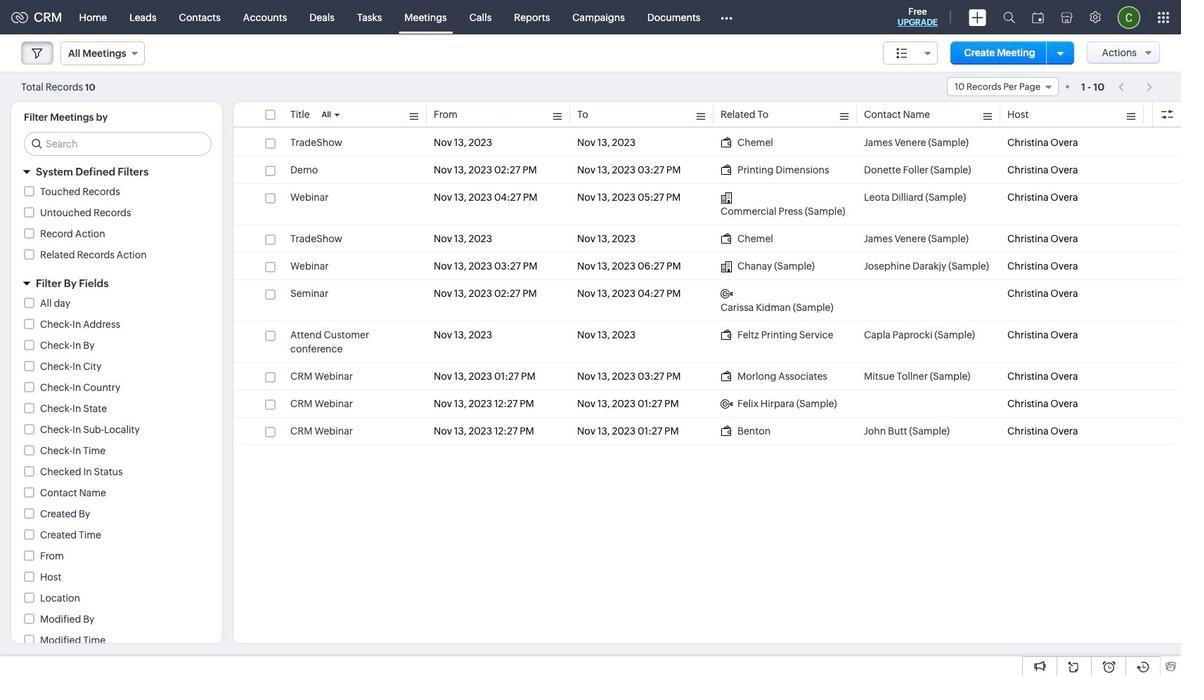 Task type: describe. For each thing, give the bounding box(es) containing it.
create menu image
[[969, 9, 986, 26]]

size image
[[896, 47, 907, 60]]

create menu element
[[960, 0, 995, 34]]

search element
[[995, 0, 1024, 34]]

profile element
[[1109, 0, 1149, 34]]

Other Modules field
[[712, 6, 742, 28]]

search image
[[1003, 11, 1015, 23]]

Search text field
[[25, 133, 211, 155]]



Task type: vqa. For each thing, say whether or not it's contained in the screenshot.
'size' FIELD
no



Task type: locate. For each thing, give the bounding box(es) containing it.
logo image
[[11, 12, 28, 23]]

navigation
[[1112, 77, 1160, 97]]

calendar image
[[1032, 12, 1044, 23]]

profile image
[[1118, 6, 1140, 28]]

None field
[[60, 41, 145, 65], [883, 41, 938, 65], [947, 77, 1059, 96], [60, 41, 145, 65], [947, 77, 1059, 96]]

none field size
[[883, 41, 938, 65]]

row group
[[233, 129, 1181, 446]]



